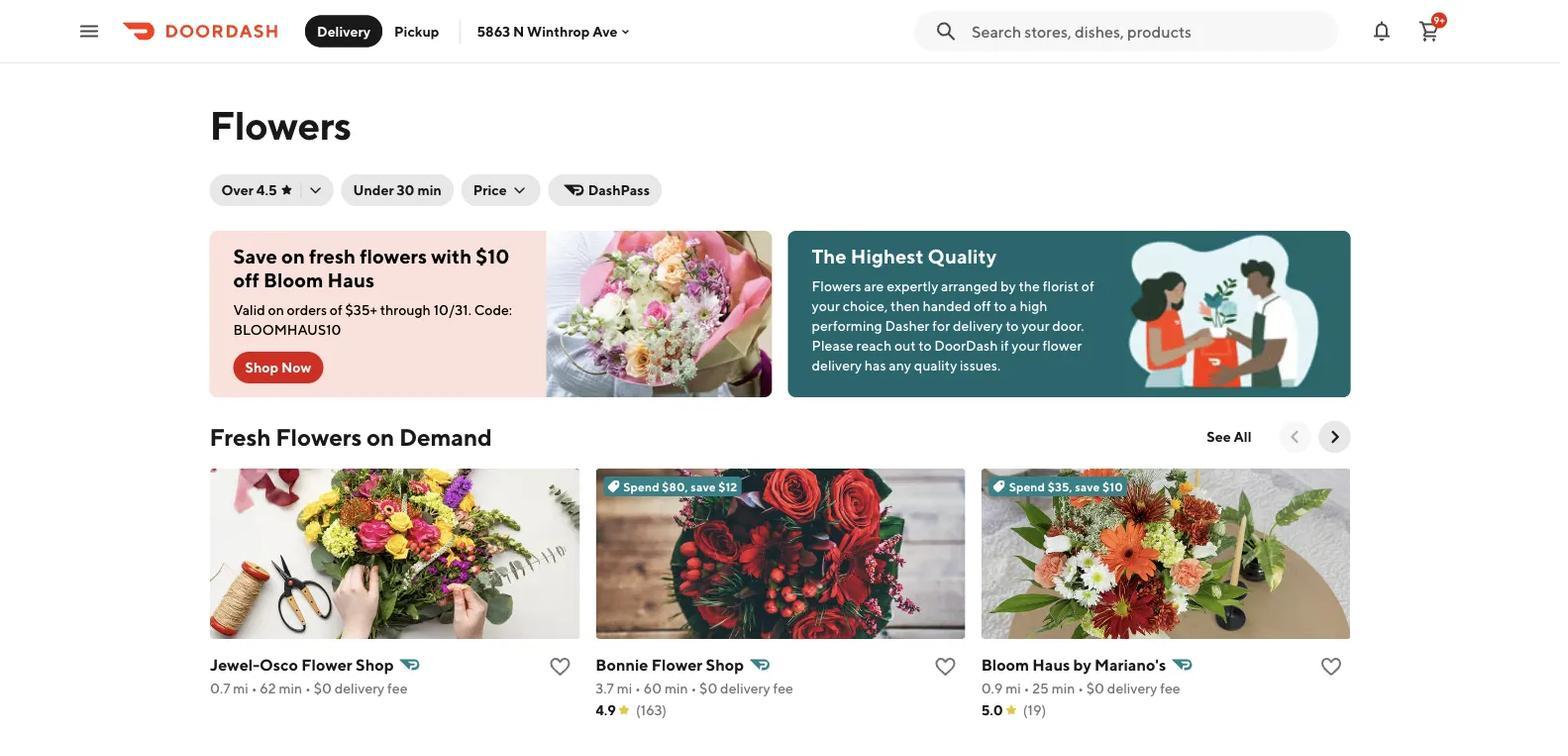 Task type: vqa. For each thing, say whether or not it's contained in the screenshot.
"Bubble"
no



Task type: locate. For each thing, give the bounding box(es) containing it.
next button of carousel image
[[1326, 427, 1345, 447]]

on left demand
[[367, 423, 395, 451]]

mi right '0.7'
[[233, 680, 248, 697]]

bloomhaus10
[[233, 322, 341, 338]]

2 click to add this store to your saved list image from the left
[[934, 655, 958, 679]]

any
[[889, 357, 912, 374]]

5 • from the left
[[1024, 680, 1030, 697]]

1 horizontal spatial flower
[[651, 656, 702, 674]]

click to add this store to your saved list image
[[1320, 655, 1343, 679]]

1 save from the left
[[691, 480, 716, 494]]

1 vertical spatial bloom
[[981, 656, 1029, 674]]

see
[[1207, 429, 1232, 445]]

your
[[812, 298, 840, 314], [1022, 318, 1050, 334], [1012, 337, 1040, 354]]

0 horizontal spatial save
[[691, 480, 716, 494]]

haus
[[328, 269, 375, 292], [1033, 656, 1070, 674]]

shop left now
[[245, 359, 279, 376]]

off down save
[[233, 269, 260, 292]]

to left a
[[994, 298, 1007, 314]]

• down bonnie flower shop
[[691, 680, 697, 697]]

1 $​0 from the left
[[313, 680, 331, 697]]

to
[[994, 298, 1007, 314], [1006, 318, 1019, 334], [919, 337, 932, 354]]

5.0
[[981, 702, 1003, 719]]

fee for jewel-osco flower shop
[[387, 680, 407, 697]]

$​0 for shop
[[699, 680, 717, 697]]

0 horizontal spatial haus
[[328, 269, 375, 292]]

0 horizontal spatial $​0
[[313, 680, 331, 697]]

1 horizontal spatial off
[[974, 298, 992, 314]]

1 vertical spatial to
[[1006, 318, 1019, 334]]

the highest quality flowers are expertly arranged by the florist of your choice, then handed off to a high performing dasher for delivery to your door. please reach out to doordash if your flower delivery has any quality issues.
[[812, 245, 1095, 374]]

code:
[[474, 302, 512, 318]]

• left 25
[[1024, 680, 1030, 697]]

by up a
[[1001, 278, 1017, 294]]

$​0 down jewel-osco flower shop at the left
[[313, 680, 331, 697]]

bloom up orders on the top of page
[[264, 269, 324, 292]]

1 spend from the left
[[623, 480, 659, 494]]

• left 62
[[251, 680, 257, 697]]

under 30 min
[[353, 182, 442, 198]]

0 vertical spatial haus
[[328, 269, 375, 292]]

haus down fresh
[[328, 269, 375, 292]]

2 flower from the left
[[651, 656, 702, 674]]

0.9
[[981, 680, 1003, 697]]

off inside 'the highest quality flowers are expertly arranged by the florist of your choice, then handed off to a high performing dasher for delivery to your door. please reach out to doordash if your flower delivery has any quality issues.'
[[974, 298, 992, 314]]

min right 62
[[279, 680, 302, 697]]

flower up the 0.7 mi • 62 min • $​0 delivery fee
[[301, 656, 352, 674]]

2 vertical spatial on
[[367, 423, 395, 451]]

by
[[1001, 278, 1017, 294], [1073, 656, 1091, 674]]

25
[[1032, 680, 1049, 697]]

0 vertical spatial bloom
[[264, 269, 324, 292]]

spend $35, save $10
[[1009, 480, 1123, 494]]

2 save from the left
[[1075, 480, 1100, 494]]

flowers down now
[[276, 423, 362, 451]]

1 horizontal spatial $​0
[[699, 680, 717, 697]]

off
[[233, 269, 260, 292], [974, 298, 992, 314]]

shop up 3.7 mi • 60 min • $​0 delivery fee
[[706, 656, 744, 674]]

spend $80, save $12
[[623, 480, 737, 494]]

delivery down bonnie flower shop
[[720, 680, 770, 697]]

1 horizontal spatial save
[[1075, 480, 1100, 494]]

2 fee from the left
[[773, 680, 793, 697]]

all
[[1234, 429, 1252, 445]]

to down a
[[1006, 318, 1019, 334]]

spend left $80,
[[623, 480, 659, 494]]

0 vertical spatial to
[[994, 298, 1007, 314]]

save left $12
[[691, 480, 716, 494]]

save right '$35,'
[[1075, 480, 1100, 494]]

flower
[[1043, 337, 1083, 354]]

spend for bloom
[[1009, 480, 1045, 494]]

mi right '3.7'
[[617, 680, 632, 697]]

previous button of carousel image
[[1286, 427, 1306, 447]]

off down arranged
[[974, 298, 992, 314]]

your down the "high"
[[1022, 318, 1050, 334]]

1 vertical spatial of
[[330, 302, 343, 318]]

of left the $35+
[[330, 302, 343, 318]]

fresh
[[210, 423, 271, 451]]

$​0 for by
[[1087, 680, 1105, 697]]

2 horizontal spatial fee
[[1160, 680, 1180, 697]]

haus up 25
[[1033, 656, 1070, 674]]

arranged
[[942, 278, 998, 294]]

1 horizontal spatial $10
[[1103, 480, 1123, 494]]

0 horizontal spatial of
[[330, 302, 343, 318]]

by up 0.9 mi • 25 min • $​0 delivery fee
[[1073, 656, 1091, 674]]

expertly
[[887, 278, 939, 294]]

1 vertical spatial flowers
[[812, 278, 862, 294]]

4 • from the left
[[691, 680, 697, 697]]

min for jewel-osco flower shop
[[279, 680, 302, 697]]

flowers
[[210, 101, 351, 148], [812, 278, 862, 294], [276, 423, 362, 451]]

with
[[431, 245, 472, 268]]

2 $​0 from the left
[[699, 680, 717, 697]]

save for shop
[[691, 480, 716, 494]]

shop up the 0.7 mi • 62 min • $​0 delivery fee
[[355, 656, 393, 674]]

1 horizontal spatial click to add this store to your saved list image
[[934, 655, 958, 679]]

1 vertical spatial on
[[268, 302, 284, 318]]

delivery
[[317, 23, 371, 39]]

bloom haus by mariano's
[[981, 656, 1166, 674]]

spend
[[623, 480, 659, 494], [1009, 480, 1045, 494]]

bloom up the 0.9
[[981, 656, 1029, 674]]

0 horizontal spatial flower
[[301, 656, 352, 674]]

mi for bonnie
[[617, 680, 632, 697]]

min inside under 30 min button
[[418, 182, 442, 198]]

0 vertical spatial $10
[[476, 245, 510, 268]]

shop
[[245, 359, 279, 376], [355, 656, 393, 674], [706, 656, 744, 674]]

2 mi from the left
[[617, 680, 632, 697]]

$10 right '$35,'
[[1103, 480, 1123, 494]]

of inside 'the highest quality flowers are expertly arranged by the florist of your choice, then handed off to a high performing dasher for delivery to your door. please reach out to doordash if your flower delivery has any quality issues.'
[[1082, 278, 1095, 294]]

0 horizontal spatial shop
[[245, 359, 279, 376]]

by inside 'the highest quality flowers are expertly arranged by the florist of your choice, then handed off to a high performing dasher for delivery to your door. please reach out to doordash if your flower delivery has any quality issues.'
[[1001, 278, 1017, 294]]

of right florist
[[1082, 278, 1095, 294]]

jewel-osco flower shop
[[210, 656, 393, 674]]

min right the 30
[[418, 182, 442, 198]]

1 vertical spatial off
[[974, 298, 992, 314]]

min
[[418, 182, 442, 198], [279, 680, 302, 697], [664, 680, 688, 697], [1052, 680, 1075, 697]]

60
[[643, 680, 662, 697]]

0 horizontal spatial click to add this store to your saved list image
[[548, 655, 572, 679]]

flower up 3.7 mi • 60 min • $​0 delivery fee
[[651, 656, 702, 674]]

0 horizontal spatial $10
[[476, 245, 510, 268]]

fee
[[387, 680, 407, 697], [773, 680, 793, 697], [1160, 680, 1180, 697]]

5863 n winthrop ave
[[477, 23, 618, 39]]

2 horizontal spatial mi
[[1006, 680, 1021, 697]]

0 vertical spatial off
[[233, 269, 260, 292]]

1 horizontal spatial bloom
[[981, 656, 1029, 674]]

flowers down "the"
[[812, 278, 862, 294]]

price
[[474, 182, 507, 198]]

0 horizontal spatial off
[[233, 269, 260, 292]]

high
[[1020, 298, 1048, 314]]

flowers up over 4.5 button
[[210, 101, 351, 148]]

of inside 'save on fresh flowers with $10 off bloom haus valid on orders of $35+ through 10/31. code: bloomhaus10'
[[330, 302, 343, 318]]

1 fee from the left
[[387, 680, 407, 697]]

2 horizontal spatial $​0
[[1087, 680, 1105, 697]]

bloom
[[264, 269, 324, 292], [981, 656, 1029, 674]]

spend left '$35,'
[[1009, 480, 1045, 494]]

$10 right 'with'
[[476, 245, 510, 268]]

$35+
[[345, 302, 377, 318]]

0 vertical spatial of
[[1082, 278, 1095, 294]]

fee for bloom haus by mariano's
[[1160, 680, 1180, 697]]

min right 60
[[664, 680, 688, 697]]

3 $​0 from the left
[[1087, 680, 1105, 697]]

1 vertical spatial by
[[1073, 656, 1091, 674]]

min right 25
[[1052, 680, 1075, 697]]

1 horizontal spatial mi
[[617, 680, 632, 697]]

your up the performing at top
[[812, 298, 840, 314]]

1 horizontal spatial of
[[1082, 278, 1095, 294]]

0 horizontal spatial mi
[[233, 680, 248, 697]]

now
[[281, 359, 312, 376]]

n
[[513, 23, 524, 39]]

• down jewel-osco flower shop at the left
[[305, 680, 311, 697]]

0 horizontal spatial bloom
[[264, 269, 324, 292]]

click to add this store to your saved list image
[[548, 655, 572, 679], [934, 655, 958, 679]]

save
[[691, 480, 716, 494], [1075, 480, 1100, 494]]

• left 60
[[635, 680, 641, 697]]

shop now button
[[233, 352, 323, 384]]

a
[[1010, 298, 1017, 314]]

under 30 min button
[[341, 174, 454, 206]]

•
[[251, 680, 257, 697], [305, 680, 311, 697], [635, 680, 641, 697], [691, 680, 697, 697], [1024, 680, 1030, 697], [1078, 680, 1084, 697]]

delivery
[[953, 318, 1003, 334], [812, 357, 862, 374], [334, 680, 384, 697], [720, 680, 770, 697], [1107, 680, 1157, 697]]

$​0 down bonnie flower shop
[[699, 680, 717, 697]]

delivery down jewel-osco flower shop at the left
[[334, 680, 384, 697]]

2 spend from the left
[[1009, 480, 1045, 494]]

on right save
[[282, 245, 305, 268]]

fresh flowers on demand link
[[210, 421, 492, 453]]

door.
[[1053, 318, 1085, 334]]

notification bell image
[[1371, 19, 1394, 43]]

$​0 down bloom haus by mariano's
[[1087, 680, 1105, 697]]

mi for jewel-
[[233, 680, 248, 697]]

1 horizontal spatial by
[[1073, 656, 1091, 674]]

flowers inside 'the highest quality flowers are expertly arranged by the florist of your choice, then handed off to a high performing dasher for delivery to your door. please reach out to doordash if your flower delivery has any quality issues.'
[[812, 278, 862, 294]]

on up bloomhaus10
[[268, 302, 284, 318]]

under
[[353, 182, 394, 198]]

1 horizontal spatial haus
[[1033, 656, 1070, 674]]

fee for bonnie flower shop
[[773, 680, 793, 697]]

3 mi from the left
[[1006, 680, 1021, 697]]

1 mi from the left
[[233, 680, 248, 697]]

mi
[[233, 680, 248, 697], [617, 680, 632, 697], [1006, 680, 1021, 697]]

0 horizontal spatial fee
[[387, 680, 407, 697]]

0 vertical spatial by
[[1001, 278, 1017, 294]]

out
[[895, 337, 916, 354]]

on
[[282, 245, 305, 268], [268, 302, 284, 318], [367, 423, 395, 451]]

1 vertical spatial haus
[[1033, 656, 1070, 674]]

1 horizontal spatial fee
[[773, 680, 793, 697]]

1 horizontal spatial spend
[[1009, 480, 1045, 494]]

0 horizontal spatial by
[[1001, 278, 1017, 294]]

delivery down mariano's
[[1107, 680, 1157, 697]]

2 vertical spatial your
[[1012, 337, 1040, 354]]

to right out
[[919, 337, 932, 354]]

• down bloom haus by mariano's
[[1078, 680, 1084, 697]]

dasher
[[885, 318, 930, 334]]

delivery button
[[305, 15, 383, 47]]

1 click to add this store to your saved list image from the left
[[548, 655, 572, 679]]

over 4.5 button
[[210, 174, 334, 206]]

1 vertical spatial $10
[[1103, 480, 1123, 494]]

of
[[1082, 278, 1095, 294], [330, 302, 343, 318]]

mi right the 0.9
[[1006, 680, 1021, 697]]

3 fee from the left
[[1160, 680, 1180, 697]]

save for by
[[1075, 480, 1100, 494]]

min for bloom haus by mariano's
[[1052, 680, 1075, 697]]

0 horizontal spatial spend
[[623, 480, 659, 494]]

your right the if
[[1012, 337, 1040, 354]]



Task type: describe. For each thing, give the bounding box(es) containing it.
mi for bloom
[[1006, 680, 1021, 697]]

pickup button
[[383, 15, 451, 47]]

30
[[397, 182, 415, 198]]

shop now
[[245, 359, 312, 376]]

save on fresh flowers with $10 off bloom haus valid on orders of $35+ through 10/31. code: bloomhaus10
[[233, 245, 512, 338]]

delivery up doordash
[[953, 318, 1003, 334]]

$​0 for flower
[[313, 680, 331, 697]]

0 items, open order cart image
[[1418, 19, 1442, 43]]

0 vertical spatial your
[[812, 298, 840, 314]]

$80,
[[662, 480, 688, 494]]

9+
[[1434, 14, 1446, 26]]

quality
[[914, 357, 958, 374]]

6 • from the left
[[1078, 680, 1084, 697]]

delivery down please
[[812, 357, 862, 374]]

2 vertical spatial flowers
[[276, 423, 362, 451]]

1 horizontal spatial shop
[[355, 656, 393, 674]]

choice,
[[843, 298, 888, 314]]

10/31.
[[434, 302, 472, 318]]

if
[[1001, 337, 1009, 354]]

then
[[891, 298, 920, 314]]

see all link
[[1196, 421, 1264, 453]]

are
[[865, 278, 884, 294]]

osco
[[259, 656, 298, 674]]

demand
[[399, 423, 492, 451]]

2 horizontal spatial shop
[[706, 656, 744, 674]]

the
[[1019, 278, 1041, 294]]

winthrop
[[527, 23, 590, 39]]

dashpass
[[588, 182, 650, 198]]

click to add this store to your saved list image for bonnie flower shop
[[934, 655, 958, 679]]

1 • from the left
[[251, 680, 257, 697]]

4.5
[[257, 182, 277, 198]]

pickup
[[394, 23, 439, 39]]

quality
[[928, 245, 997, 268]]

(19)
[[1023, 702, 1046, 719]]

0.9 mi • 25 min • $​0 delivery fee
[[981, 680, 1180, 697]]

valid
[[233, 302, 265, 318]]

ave
[[593, 23, 618, 39]]

for
[[933, 318, 951, 334]]

fresh
[[309, 245, 356, 268]]

delivery for jewel-osco flower shop
[[334, 680, 384, 697]]

fresh flowers on demand
[[210, 423, 492, 451]]

3.7 mi • 60 min • $​0 delivery fee
[[595, 680, 793, 697]]

see all
[[1207, 429, 1252, 445]]

the
[[812, 245, 847, 268]]

open menu image
[[77, 19, 101, 43]]

2 • from the left
[[305, 680, 311, 697]]

0.7 mi • 62 min • $​0 delivery fee
[[210, 680, 407, 697]]

over
[[222, 182, 254, 198]]

spend for bonnie
[[623, 480, 659, 494]]

performing
[[812, 318, 883, 334]]

delivery for bloom haus by mariano's
[[1107, 680, 1157, 697]]

orders
[[287, 302, 327, 318]]

3.7
[[595, 680, 614, 697]]

4.9
[[595, 702, 616, 719]]

bonnie flower shop
[[595, 656, 744, 674]]

Store search: begin typing to search for stores available on DoorDash text field
[[972, 20, 1327, 42]]

over 4.5
[[222, 182, 277, 198]]

dashpass button
[[549, 174, 662, 206]]

9+ button
[[1410, 11, 1450, 51]]

handed
[[923, 298, 971, 314]]

flowers
[[360, 245, 427, 268]]

$12
[[718, 480, 737, 494]]

5863
[[477, 23, 510, 39]]

click to add this store to your saved list image for jewel-osco flower shop
[[548, 655, 572, 679]]

$35,
[[1048, 480, 1072, 494]]

$10 inside 'save on fresh flowers with $10 off bloom haus valid on orders of $35+ through 10/31. code: bloomhaus10'
[[476, 245, 510, 268]]

2 vertical spatial to
[[919, 337, 932, 354]]

doordash
[[935, 337, 998, 354]]

issues.
[[960, 357, 1001, 374]]

0 vertical spatial flowers
[[210, 101, 351, 148]]

1 vertical spatial your
[[1022, 318, 1050, 334]]

mariano's
[[1095, 656, 1166, 674]]

0 vertical spatial on
[[282, 245, 305, 268]]

min for bonnie flower shop
[[664, 680, 688, 697]]

(163)
[[636, 702, 667, 719]]

has
[[865, 357, 887, 374]]

florist
[[1043, 278, 1079, 294]]

bonnie
[[595, 656, 648, 674]]

bloom inside 'save on fresh flowers with $10 off bloom haus valid on orders of $35+ through 10/31. code: bloomhaus10'
[[264, 269, 324, 292]]

jewel-
[[210, 656, 259, 674]]

haus inside 'save on fresh flowers with $10 off bloom haus valid on orders of $35+ through 10/31. code: bloomhaus10'
[[328, 269, 375, 292]]

off inside 'save on fresh flowers with $10 off bloom haus valid on orders of $35+ through 10/31. code: bloomhaus10'
[[233, 269, 260, 292]]

delivery for bonnie flower shop
[[720, 680, 770, 697]]

62
[[259, 680, 276, 697]]

through
[[380, 302, 431, 318]]

shop inside shop now 'button'
[[245, 359, 279, 376]]

1 flower from the left
[[301, 656, 352, 674]]

price button
[[462, 174, 541, 206]]

3 • from the left
[[635, 680, 641, 697]]

0.7
[[210, 680, 230, 697]]

highest
[[851, 245, 924, 268]]

save
[[233, 245, 277, 268]]

please
[[812, 337, 854, 354]]

reach
[[857, 337, 892, 354]]

5863 n winthrop ave button
[[477, 23, 634, 39]]



